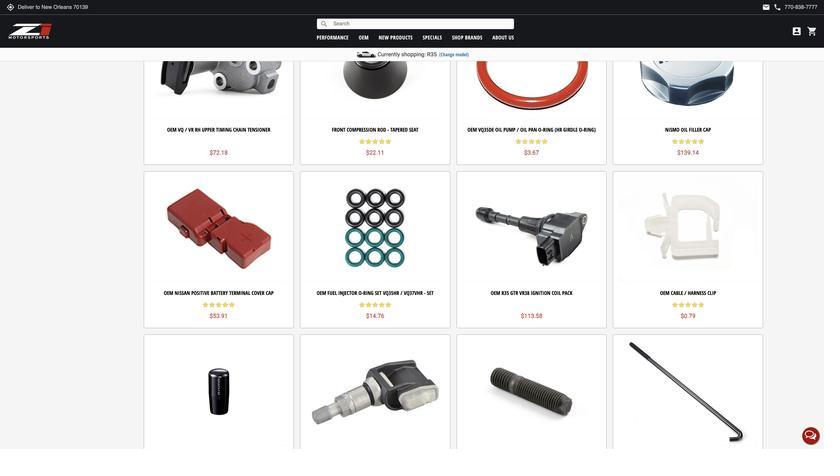 Task type: locate. For each thing, give the bounding box(es) containing it.
oil left pan
[[521, 126, 528, 133]]

front compression rod - tapered seat
[[332, 126, 419, 133]]

shopping_cart
[[808, 26, 818, 37]]

shop
[[453, 34, 464, 41]]

currently
[[378, 51, 400, 58]]

- right the vq37vhr
[[424, 289, 426, 297]]

r35
[[427, 51, 437, 58], [502, 289, 510, 297]]

battery
[[211, 289, 228, 297]]

oil
[[496, 126, 503, 133], [521, 126, 528, 133], [682, 126, 688, 133]]

cap right filler
[[704, 126, 712, 133]]

1 horizontal spatial r35
[[502, 289, 510, 297]]

ignition
[[531, 289, 551, 297]]

3 oil from the left
[[682, 126, 688, 133]]

vq35hr
[[383, 289, 400, 297]]

(change
[[440, 51, 455, 58]]

star star star star star for -
[[359, 138, 392, 145]]

1 horizontal spatial set
[[427, 289, 434, 297]]

star star star star star for battery
[[202, 302, 235, 308]]

1 horizontal spatial oil
[[521, 126, 528, 133]]

ring right injector
[[364, 289, 374, 297]]

set
[[375, 289, 382, 297], [427, 289, 434, 297]]

0 horizontal spatial o-
[[359, 289, 364, 297]]

1 horizontal spatial -
[[424, 289, 426, 297]]

oem left nissan
[[164, 289, 174, 297]]

$139.14
[[678, 149, 700, 156]]

cap
[[704, 126, 712, 133], [266, 289, 274, 297]]

nissan
[[175, 289, 190, 297]]

1 set from the left
[[375, 289, 382, 297]]

oil left filler
[[682, 126, 688, 133]]

oem left 'fuel'
[[317, 289, 327, 297]]

0 horizontal spatial oil
[[496, 126, 503, 133]]

star star star star star up $22.11
[[359, 138, 392, 145]]

star star star star star up $0.79
[[672, 302, 705, 308]]

pan
[[529, 126, 537, 133]]

1 vertical spatial ring
[[364, 289, 374, 297]]

new products link
[[379, 34, 413, 41]]

cover
[[252, 289, 265, 297]]

gtr
[[511, 289, 519, 297]]

0 vertical spatial r35
[[427, 51, 437, 58]]

r35 left (change
[[427, 51, 437, 58]]

performance
[[317, 34, 349, 41]]

star star star star star for cap
[[672, 138, 705, 145]]

- right rod in the top left of the page
[[388, 126, 389, 133]]

$0.79
[[681, 312, 696, 319]]

oem left vq35de
[[468, 126, 477, 133]]

0 horizontal spatial ring
[[364, 289, 374, 297]]

0 horizontal spatial set
[[375, 289, 382, 297]]

ring
[[544, 126, 554, 133], [364, 289, 374, 297]]

harness
[[689, 289, 707, 297]]

vq35de
[[479, 126, 494, 133]]

fuel
[[328, 289, 337, 297]]

oem left the new
[[359, 34, 369, 41]]

set right the vq37vhr
[[427, 289, 434, 297]]

positive
[[191, 289, 210, 297]]

oil left pump
[[496, 126, 503, 133]]

phone
[[774, 3, 782, 11]]

account_box
[[792, 26, 803, 37]]

oem for oem vq / vr rh upper timing chain tensioner
[[167, 126, 177, 133]]

oem
[[359, 34, 369, 41], [167, 126, 177, 133], [468, 126, 477, 133], [164, 289, 174, 297], [317, 289, 327, 297], [491, 289, 501, 297], [661, 289, 670, 297]]

us
[[509, 34, 515, 41]]

star star star star star up $139.14
[[672, 138, 705, 145]]

shopping:
[[402, 51, 426, 58]]

set left vq35hr at bottom
[[375, 289, 382, 297]]

1 vertical spatial -
[[424, 289, 426, 297]]

Search search field
[[329, 19, 514, 29]]

tensioner
[[248, 126, 271, 133]]

model)
[[456, 51, 469, 58]]

oem left 'gtr'
[[491, 289, 501, 297]]

0 horizontal spatial -
[[388, 126, 389, 133]]

0 vertical spatial ring
[[544, 126, 554, 133]]

o- right girdle
[[580, 126, 584, 133]]

filler
[[690, 126, 703, 133]]

0 horizontal spatial cap
[[266, 289, 274, 297]]

/ right pump
[[517, 126, 519, 133]]

2 horizontal spatial o-
[[580, 126, 584, 133]]

star star star star star up $3.67
[[516, 138, 549, 145]]

shopping_cart link
[[806, 26, 818, 37]]

cap right cover
[[266, 289, 274, 297]]

star star star star star up $14.76
[[359, 302, 392, 308]]

star star star star star
[[359, 138, 392, 145], [516, 138, 549, 145], [672, 138, 705, 145], [202, 302, 235, 308], [359, 302, 392, 308], [672, 302, 705, 308]]

star
[[359, 138, 366, 145], [366, 138, 372, 145], [372, 138, 379, 145], [379, 138, 385, 145], [385, 138, 392, 145], [516, 138, 522, 145], [522, 138, 529, 145], [529, 138, 535, 145], [535, 138, 542, 145], [542, 138, 549, 145], [672, 138, 679, 145], [679, 138, 685, 145], [685, 138, 692, 145], [692, 138, 699, 145], [699, 138, 705, 145], [202, 302, 209, 308], [209, 302, 216, 308], [216, 302, 222, 308], [222, 302, 229, 308], [229, 302, 235, 308], [359, 302, 366, 308], [366, 302, 372, 308], [372, 302, 379, 308], [379, 302, 385, 308], [385, 302, 392, 308], [672, 302, 679, 308], [679, 302, 685, 308], [685, 302, 692, 308], [692, 302, 699, 308], [699, 302, 705, 308]]

oem for oem fuel injector o-ring set vq35hr / vq37vhr - set
[[317, 289, 327, 297]]

nismo oil filler cap
[[666, 126, 712, 133]]

vr38
[[520, 289, 530, 297]]

/ right cable
[[685, 289, 687, 297]]

r35 left 'gtr'
[[502, 289, 510, 297]]

star star star star star up the $53.91
[[202, 302, 235, 308]]

oem cable / harness clip
[[661, 289, 717, 297]]

o-
[[539, 126, 544, 133], [580, 126, 584, 133], [359, 289, 364, 297]]

timing
[[216, 126, 232, 133]]

2 horizontal spatial oil
[[682, 126, 688, 133]]

ring left (hr
[[544, 126, 554, 133]]

my_location
[[7, 3, 14, 11]]

oem left cable
[[661, 289, 670, 297]]

terminal
[[229, 289, 251, 297]]

oem r35 gtr vr38 ignition coil pack
[[491, 289, 573, 297]]

front
[[332, 126, 346, 133]]

about us
[[493, 34, 515, 41]]

about
[[493, 34, 508, 41]]

oem vq / vr rh upper timing chain tensioner
[[167, 126, 271, 133]]

oem left vq
[[167, 126, 177, 133]]

z1 motorsports logo image
[[8, 23, 53, 40]]

/
[[185, 126, 187, 133], [517, 126, 519, 133], [401, 289, 403, 297], [685, 289, 687, 297]]

2 oil from the left
[[521, 126, 528, 133]]

new products
[[379, 34, 413, 41]]

rod
[[378, 126, 386, 133]]

o- right pan
[[539, 126, 544, 133]]

search
[[321, 20, 329, 28]]

0 vertical spatial -
[[388, 126, 389, 133]]

(change model) link
[[440, 51, 469, 58]]

star star star star star for pump
[[516, 138, 549, 145]]

0 vertical spatial cap
[[704, 126, 712, 133]]

oem vq35de oil pump / oil pan o-ring (hr girdle o-ring)
[[468, 126, 596, 133]]

o- right injector
[[359, 289, 364, 297]]

-
[[388, 126, 389, 133], [424, 289, 426, 297]]



Task type: vqa. For each thing, say whether or not it's contained in the screenshot.
Clip
yes



Task type: describe. For each thing, give the bounding box(es) containing it.
2 set from the left
[[427, 289, 434, 297]]

about us link
[[493, 34, 515, 41]]

vq37vhr
[[404, 289, 423, 297]]

$72.18
[[210, 149, 228, 156]]

oem nissan positive battery terminal cover cap
[[164, 289, 274, 297]]

1 horizontal spatial o-
[[539, 126, 544, 133]]

$22.11
[[366, 149, 385, 156]]

oem fuel injector o-ring set vq35hr / vq37vhr - set
[[317, 289, 434, 297]]

oem for oem cable / harness clip
[[661, 289, 670, 297]]

coil
[[552, 289, 561, 297]]

pump
[[504, 126, 516, 133]]

oem for oem link at the top of page
[[359, 34, 369, 41]]

mail link
[[763, 3, 771, 11]]

currently shopping: r35 (change model)
[[378, 51, 469, 58]]

/ left vr
[[185, 126, 187, 133]]

1 vertical spatial r35
[[502, 289, 510, 297]]

vq
[[178, 126, 184, 133]]

account_box link
[[791, 26, 804, 37]]

(hr
[[555, 126, 563, 133]]

1 vertical spatial cap
[[266, 289, 274, 297]]

oem for oem vq35de oil pump / oil pan o-ring (hr girdle o-ring)
[[468, 126, 477, 133]]

mail
[[763, 3, 771, 11]]

cable
[[672, 289, 684, 297]]

injector
[[339, 289, 358, 297]]

ring)
[[584, 126, 596, 133]]

oem link
[[359, 34, 369, 41]]

$14.76
[[366, 312, 385, 319]]

phone link
[[774, 3, 818, 11]]

$113.58
[[521, 312, 543, 319]]

star star star star star for o-
[[359, 302, 392, 308]]

1 oil from the left
[[496, 126, 503, 133]]

1 horizontal spatial cap
[[704, 126, 712, 133]]

chain
[[233, 126, 246, 133]]

vr
[[189, 126, 194, 133]]

0 horizontal spatial r35
[[427, 51, 437, 58]]

compression
[[347, 126, 376, 133]]

oem for oem nissan positive battery terminal cover cap
[[164, 289, 174, 297]]

performance link
[[317, 34, 349, 41]]

mail phone
[[763, 3, 782, 11]]

girdle
[[564, 126, 578, 133]]

shop brands link
[[453, 34, 483, 41]]

new
[[379, 34, 389, 41]]

upper
[[202, 126, 215, 133]]

brands
[[465, 34, 483, 41]]

specials link
[[423, 34, 443, 41]]

seat
[[410, 126, 419, 133]]

clip
[[708, 289, 717, 297]]

/ right vq35hr at bottom
[[401, 289, 403, 297]]

shop brands
[[453, 34, 483, 41]]

products
[[391, 34, 413, 41]]

star star star star star for harness
[[672, 302, 705, 308]]

$3.67
[[525, 149, 540, 156]]

nismo
[[666, 126, 680, 133]]

pack
[[563, 289, 573, 297]]

tapered
[[391, 126, 408, 133]]

specials
[[423, 34, 443, 41]]

$53.91
[[210, 312, 228, 319]]

oem for oem r35 gtr vr38 ignition coil pack
[[491, 289, 501, 297]]

1 horizontal spatial ring
[[544, 126, 554, 133]]

rh
[[195, 126, 201, 133]]



